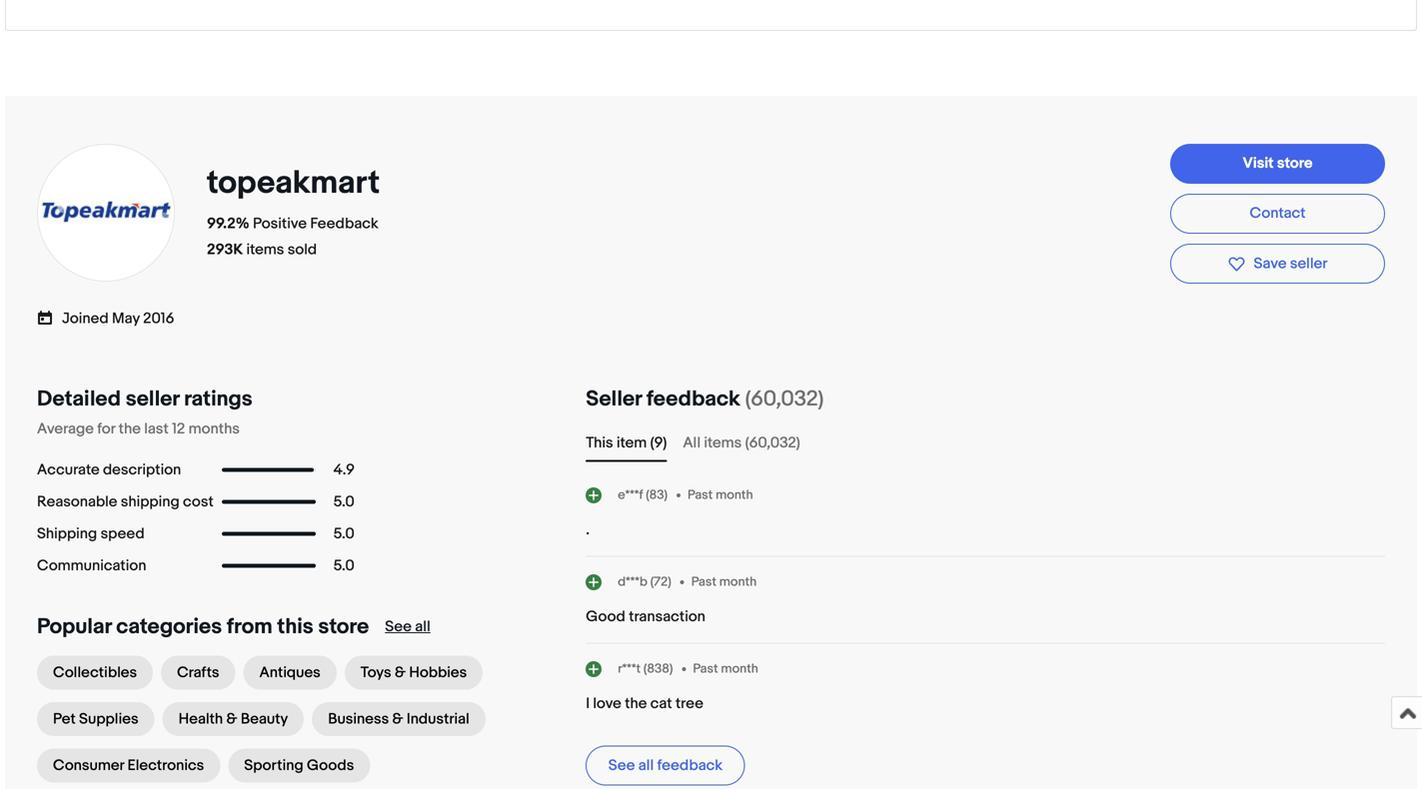 Task type: describe. For each thing, give the bounding box(es) containing it.
contact
[[1250, 204, 1306, 222]]

months
[[189, 420, 240, 438]]

pet supplies link
[[37, 703, 154, 737]]

pet
[[53, 711, 76, 729]]

antiques
[[259, 664, 321, 682]]

month for .
[[716, 487, 753, 503]]

1 horizontal spatial store
[[1277, 154, 1313, 172]]

(83)
[[646, 487, 668, 503]]

electronics
[[127, 757, 204, 775]]

month for i love the cat tree
[[721, 661, 758, 677]]

save seller button
[[1170, 244, 1385, 284]]

this
[[277, 614, 313, 640]]

e***f (83)
[[618, 487, 668, 503]]

speed
[[101, 525, 145, 543]]

tab list containing this item (9)
[[586, 432, 1385, 454]]

consumer
[[53, 757, 124, 775]]

sold
[[288, 241, 317, 259]]

past month for i love the cat tree
[[693, 661, 758, 677]]

last
[[144, 420, 169, 438]]

all items (60,032)
[[683, 434, 800, 452]]

this item (9)
[[586, 434, 667, 452]]

99.2% positive feedback 293k items sold
[[207, 215, 379, 259]]

toys & hobbies link
[[345, 656, 483, 690]]

health & beauty
[[178, 711, 288, 729]]

collectibles link
[[37, 656, 153, 690]]

cat
[[650, 695, 672, 713]]

detailed seller ratings
[[37, 386, 252, 412]]

5.0 for speed
[[333, 525, 355, 543]]

business & industrial
[[328, 711, 469, 729]]

save
[[1254, 255, 1287, 273]]

visit store
[[1243, 154, 1313, 172]]

4.9
[[333, 461, 355, 479]]

this
[[586, 434, 613, 452]]

past for good transaction
[[691, 574, 717, 590]]

all for see all
[[415, 618, 431, 636]]

health & beauty link
[[162, 703, 304, 737]]

may
[[112, 310, 140, 328]]

12
[[172, 420, 185, 438]]

business
[[328, 711, 389, 729]]

for
[[97, 420, 115, 438]]

transaction
[[629, 608, 705, 626]]

topeakmart image
[[36, 143, 176, 283]]

see for see all
[[385, 618, 412, 636]]

visit store link
[[1170, 144, 1385, 184]]

reasonable shipping cost
[[37, 493, 214, 511]]

average for the last 12 months
[[37, 420, 240, 438]]

1 vertical spatial feedback
[[657, 757, 723, 775]]

topeakmart link
[[207, 164, 387, 203]]

shipping
[[37, 525, 97, 543]]

see all feedback link
[[586, 746, 745, 786]]

& for toys
[[395, 664, 406, 682]]

cost
[[183, 493, 214, 511]]

& for business
[[392, 711, 403, 729]]

(72)
[[650, 574, 671, 590]]

industrial
[[407, 711, 469, 729]]

r***t
[[618, 661, 641, 677]]

past for .
[[688, 487, 713, 503]]

sporting goods link
[[228, 749, 370, 783]]

items inside tab list
[[704, 434, 742, 452]]

popular
[[37, 614, 111, 640]]

past for i love the cat tree
[[693, 661, 718, 677]]

visit
[[1243, 154, 1274, 172]]

feedback
[[310, 215, 379, 233]]

detailed
[[37, 386, 121, 412]]

e***f
[[618, 487, 643, 503]]

99.2%
[[207, 215, 250, 233]]

0 vertical spatial feedback
[[646, 386, 740, 412]]

sporting goods
[[244, 757, 354, 775]]

crafts link
[[161, 656, 235, 690]]

seller feedback (60,032)
[[586, 386, 824, 412]]

description
[[103, 461, 181, 479]]

pet supplies
[[53, 711, 138, 729]]

all
[[683, 434, 701, 452]]

supplies
[[79, 711, 138, 729]]

see all link
[[385, 618, 431, 636]]

d***b
[[618, 574, 648, 590]]

crafts
[[177, 664, 219, 682]]

the for cat
[[625, 695, 647, 713]]



Task type: locate. For each thing, give the bounding box(es) containing it.
item
[[617, 434, 647, 452]]

antiques link
[[243, 656, 337, 690]]

toys
[[361, 664, 391, 682]]

1 horizontal spatial the
[[625, 695, 647, 713]]

past
[[688, 487, 713, 503], [691, 574, 717, 590], [693, 661, 718, 677]]

1 vertical spatial 5.0
[[333, 525, 355, 543]]

joined may 2016
[[62, 310, 174, 328]]

0 horizontal spatial store
[[318, 614, 369, 640]]

the left cat
[[625, 695, 647, 713]]

0 horizontal spatial items
[[246, 241, 284, 259]]

popular categories from this store
[[37, 614, 369, 640]]

1 5.0 from the top
[[333, 493, 355, 511]]

all up the toys & hobbies "link"
[[415, 618, 431, 636]]

1 (60,032) from the top
[[745, 386, 824, 412]]

items inside 99.2% positive feedback 293k items sold
[[246, 241, 284, 259]]

seller
[[1290, 255, 1328, 273], [126, 386, 179, 412]]

average
[[37, 420, 94, 438]]

0 vertical spatial past month
[[688, 487, 753, 503]]

seller
[[586, 386, 642, 412]]

see up toys & hobbies
[[385, 618, 412, 636]]

topeakmart
[[207, 164, 380, 203]]

all for see all feedback
[[638, 757, 654, 775]]

month for good transaction
[[719, 574, 757, 590]]

d***b (72)
[[618, 574, 671, 590]]

0 horizontal spatial the
[[119, 420, 141, 438]]

& right health
[[226, 711, 237, 729]]

beauty
[[241, 711, 288, 729]]

5.0
[[333, 493, 355, 511], [333, 525, 355, 543], [333, 557, 355, 575]]

(9)
[[650, 434, 667, 452]]

store
[[1277, 154, 1313, 172], [318, 614, 369, 640]]

(60,032) up all items (60,032)
[[745, 386, 824, 412]]

2 vertical spatial 5.0
[[333, 557, 355, 575]]

save seller
[[1254, 255, 1328, 273]]

0 vertical spatial month
[[716, 487, 753, 503]]

0 vertical spatial items
[[246, 241, 284, 259]]

(60,032) for all items (60,032)
[[745, 434, 800, 452]]

1 vertical spatial month
[[719, 574, 757, 590]]

store right visit
[[1277, 154, 1313, 172]]

1 horizontal spatial see
[[608, 757, 635, 775]]

accurate description
[[37, 461, 181, 479]]

1 vertical spatial past month
[[691, 574, 757, 590]]

0 vertical spatial (60,032)
[[745, 386, 824, 412]]

0 vertical spatial seller
[[1290, 255, 1328, 273]]

feedback down tree
[[657, 757, 723, 775]]

1 vertical spatial seller
[[126, 386, 179, 412]]

month
[[716, 487, 753, 503], [719, 574, 757, 590], [721, 661, 758, 677]]

love
[[593, 695, 621, 713]]

items down the positive
[[246, 241, 284, 259]]

0 vertical spatial see
[[385, 618, 412, 636]]

0 horizontal spatial seller
[[126, 386, 179, 412]]

see down love
[[608, 757, 635, 775]]

health
[[178, 711, 223, 729]]

1 horizontal spatial all
[[638, 757, 654, 775]]

1 vertical spatial (60,032)
[[745, 434, 800, 452]]

i love the cat tree
[[586, 695, 703, 713]]

collectibles
[[53, 664, 137, 682]]

& right "business" at the left bottom of the page
[[392, 711, 403, 729]]

consumer electronics
[[53, 757, 204, 775]]

past month for .
[[688, 487, 753, 503]]

0 horizontal spatial all
[[415, 618, 431, 636]]

all
[[415, 618, 431, 636], [638, 757, 654, 775]]

(838)
[[644, 661, 673, 677]]

communication
[[37, 557, 146, 575]]

1 horizontal spatial items
[[704, 434, 742, 452]]

from
[[227, 614, 272, 640]]

good
[[586, 608, 626, 626]]

seller right save
[[1290, 255, 1328, 273]]

past month up tree
[[693, 661, 758, 677]]

2 (60,032) from the top
[[745, 434, 800, 452]]

0 horizontal spatial see
[[385, 618, 412, 636]]

&
[[395, 664, 406, 682], [226, 711, 237, 729], [392, 711, 403, 729]]

store right this
[[318, 614, 369, 640]]

3 5.0 from the top
[[333, 557, 355, 575]]

r***t (838)
[[618, 661, 673, 677]]

past month for good transaction
[[691, 574, 757, 590]]

& inside "link"
[[395, 664, 406, 682]]

2 vertical spatial past
[[693, 661, 718, 677]]

1 vertical spatial the
[[625, 695, 647, 713]]

seller up the last
[[126, 386, 179, 412]]

sporting
[[244, 757, 304, 775]]

ratings
[[184, 386, 252, 412]]

seller inside 'button'
[[1290, 255, 1328, 273]]

0 vertical spatial the
[[119, 420, 141, 438]]

& right toys
[[395, 664, 406, 682]]

2 5.0 from the top
[[333, 525, 355, 543]]

0 vertical spatial past
[[688, 487, 713, 503]]

items right all
[[704, 434, 742, 452]]

accurate
[[37, 461, 100, 479]]

categories
[[116, 614, 222, 640]]

(60,032) inside tab list
[[745, 434, 800, 452]]

month down all items (60,032)
[[716, 487, 753, 503]]

tree
[[676, 695, 703, 713]]

1 vertical spatial store
[[318, 614, 369, 640]]

see
[[385, 618, 412, 636], [608, 757, 635, 775]]

293k
[[207, 241, 243, 259]]

business & industrial link
[[312, 703, 485, 737]]

month right (838)
[[721, 661, 758, 677]]

contact link
[[1170, 194, 1385, 234]]

the for last
[[119, 420, 141, 438]]

1 vertical spatial past
[[691, 574, 717, 590]]

seller for save
[[1290, 255, 1328, 273]]

toys & hobbies
[[361, 664, 467, 682]]

hobbies
[[409, 664, 467, 682]]

(60,032)
[[745, 386, 824, 412], [745, 434, 800, 452]]

past up tree
[[693, 661, 718, 677]]

(60,032) for seller feedback (60,032)
[[745, 386, 824, 412]]

positive
[[253, 215, 307, 233]]

feedback
[[646, 386, 740, 412], [657, 757, 723, 775]]

past right (83) on the bottom of the page
[[688, 487, 713, 503]]

0 vertical spatial store
[[1277, 154, 1313, 172]]

reasonable
[[37, 493, 117, 511]]

good transaction
[[586, 608, 705, 626]]

see for see all feedback
[[608, 757, 635, 775]]

all down i love the cat tree
[[638, 757, 654, 775]]

.
[[586, 521, 590, 539]]

0 vertical spatial 5.0
[[333, 493, 355, 511]]

consumer electronics link
[[37, 749, 220, 783]]

seller for detailed
[[126, 386, 179, 412]]

past month right (72)
[[691, 574, 757, 590]]

text__icon wrapper image
[[37, 308, 62, 326]]

& for health
[[226, 711, 237, 729]]

month right (72)
[[719, 574, 757, 590]]

1 horizontal spatial seller
[[1290, 255, 1328, 273]]

past month down all items (60,032)
[[688, 487, 753, 503]]

1 vertical spatial see
[[608, 757, 635, 775]]

the right for
[[119, 420, 141, 438]]

i
[[586, 695, 590, 713]]

see all
[[385, 618, 431, 636]]

2 vertical spatial past month
[[693, 661, 758, 677]]

the
[[119, 420, 141, 438], [625, 695, 647, 713]]

past right (72)
[[691, 574, 717, 590]]

(60,032) down seller feedback (60,032)
[[745, 434, 800, 452]]

5.0 for shipping
[[333, 493, 355, 511]]

1 vertical spatial items
[[704, 434, 742, 452]]

tab list
[[586, 432, 1385, 454]]

1 vertical spatial all
[[638, 757, 654, 775]]

0 vertical spatial all
[[415, 618, 431, 636]]

goods
[[307, 757, 354, 775]]

joined
[[62, 310, 109, 328]]

feedback up all
[[646, 386, 740, 412]]

see all feedback
[[608, 757, 723, 775]]

2 vertical spatial month
[[721, 661, 758, 677]]



Task type: vqa. For each thing, say whether or not it's contained in the screenshot.
the 5.0
yes



